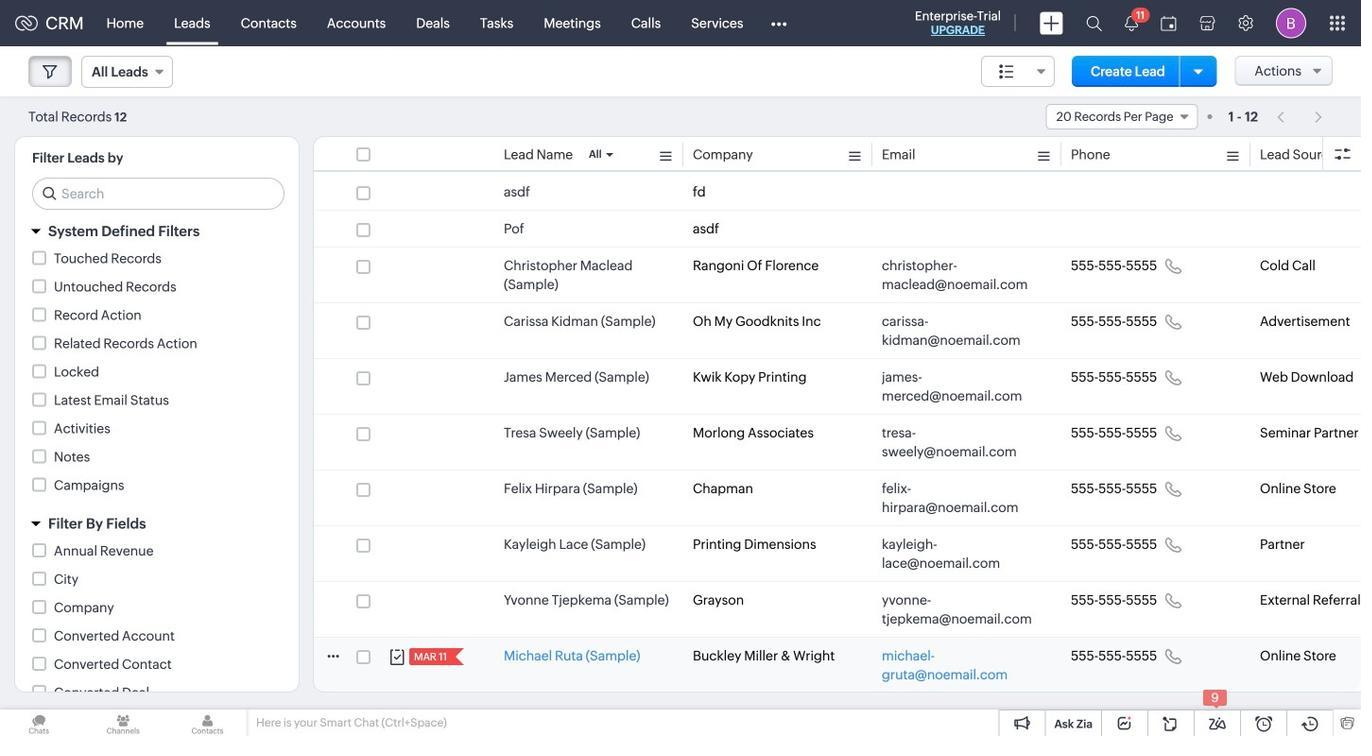 Task type: locate. For each thing, give the bounding box(es) containing it.
none field size
[[982, 56, 1055, 87]]

None field
[[81, 56, 173, 88], [982, 56, 1055, 87], [1046, 104, 1199, 130], [81, 56, 173, 88], [1046, 104, 1199, 130]]

signals element
[[1114, 0, 1150, 46]]

chats image
[[0, 710, 78, 737]]

size image
[[1000, 63, 1015, 80]]

row group
[[314, 174, 1362, 737]]

search image
[[1087, 15, 1103, 31]]

navigation
[[1268, 103, 1333, 130]]



Task type: vqa. For each thing, say whether or not it's contained in the screenshot.
SEARCH field
no



Task type: describe. For each thing, give the bounding box(es) containing it.
create menu image
[[1040, 12, 1064, 35]]

profile element
[[1265, 0, 1318, 46]]

channels image
[[84, 710, 162, 737]]

Other Modules field
[[759, 8, 799, 38]]

Search text field
[[33, 179, 284, 209]]

search element
[[1075, 0, 1114, 46]]

profile image
[[1277, 8, 1307, 38]]

calendar image
[[1161, 16, 1177, 31]]

logo image
[[15, 16, 38, 31]]

create menu element
[[1029, 0, 1075, 46]]

contacts image
[[169, 710, 246, 737]]



